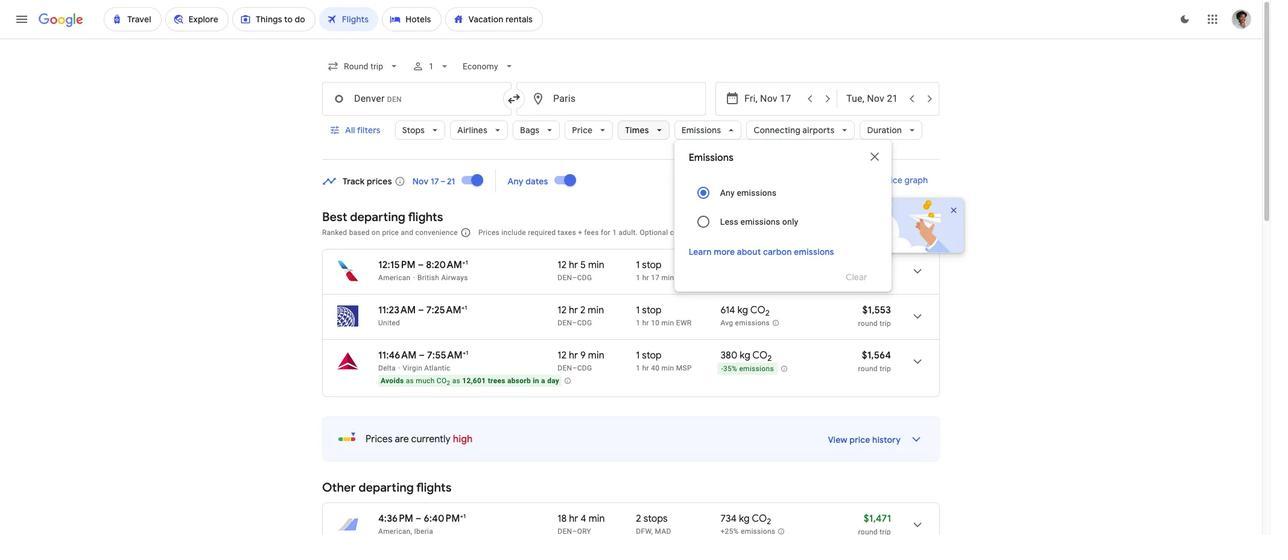 Task type: describe. For each thing, give the bounding box(es) containing it.
round for $1,564
[[858, 365, 878, 373]]

1 stop 1 hr 10 min ewr
[[636, 305, 692, 328]]

bags button
[[513, 116, 560, 145]]

on
[[372, 229, 380, 237]]

12 for 12 hr 9 min
[[558, 350, 567, 362]]

den for 12 hr 5 min
[[558, 274, 572, 282]]

11:23 am
[[378, 305, 416, 317]]

times
[[625, 125, 649, 136]]

flight details. leaves denver international airport at 12:15 pm on friday, november 17 and arrives at paris charles de gaulle airport at 8:20 am on saturday, november 18. image
[[903, 257, 932, 286]]

Departure time: 11:46 AM. text field
[[378, 350, 417, 362]]

cdg for 9
[[577, 364, 592, 373]]

min inside 12 hr 9 min den – cdg
[[588, 350, 604, 362]]

times button
[[618, 116, 669, 145]]

in
[[533, 377, 539, 385]]

Departure time: 4:36 PM. text field
[[378, 513, 413, 525]]

price for price
[[572, 125, 593, 136]]

sort
[[889, 227, 906, 238]]

$1,553 round trip
[[858, 305, 891, 328]]

1 stop 1 hr 40 min msp
[[636, 350, 692, 373]]

bags
[[520, 125, 540, 136]]

1 vertical spatial emissions
[[689, 152, 734, 164]]

duration button
[[860, 116, 922, 145]]

graph
[[904, 175, 928, 186]]

based
[[349, 229, 370, 237]]

2 stops
[[636, 513, 668, 525]]

emissions down change dates button
[[794, 247, 834, 258]]

duration
[[867, 125, 902, 136]]

1 trip from the top
[[880, 274, 891, 283]]

ranked
[[322, 229, 347, 237]]

9
[[580, 350, 586, 362]]

1 fees from the left
[[584, 229, 599, 237]]

price graph button
[[851, 170, 938, 191]]

main content containing best departing flights
[[322, 166, 977, 536]]

kg for 380
[[740, 350, 750, 362]]

charges
[[670, 229, 697, 237]]

den for 12 hr 2 min
[[558, 319, 572, 328]]

main menu image
[[14, 12, 29, 27]]

any emissions
[[720, 188, 776, 198]]

atlantic
[[424, 364, 450, 373]]

1 stop flight. element for 12 hr 2 min
[[636, 305, 662, 319]]

17
[[651, 274, 660, 282]]

other departing flights
[[322, 481, 452, 496]]

4:36 pm – 6:40 pm + 1
[[378, 513, 466, 525]]

stops
[[402, 125, 425, 136]]

12 hr 2 min den – cdg
[[558, 305, 604, 328]]

380
[[721, 350, 737, 362]]

close dialog image
[[867, 150, 882, 164]]

prices for prices are currently high
[[366, 434, 393, 446]]

delta
[[378, 364, 396, 373]]

+ for 9
[[463, 349, 466, 357]]

0 vertical spatial price
[[382, 229, 399, 237]]

co for 734
[[752, 513, 767, 525]]

kg for 682
[[739, 259, 749, 271]]

1471 US dollars text field
[[864, 513, 891, 525]]

1553 US dollars text field
[[862, 305, 891, 317]]

any dates
[[508, 176, 548, 187]]

-
[[721, 365, 723, 374]]

co inside the avoids as much co 2 as 12,601 trees absorb in a day
[[437, 377, 447, 385]]

hr inside 1 stop 1 hr 17 min
[[642, 274, 649, 282]]

stop for 12 hr 5 min
[[642, 259, 662, 271]]

18
[[558, 513, 567, 525]]

kg for 614
[[738, 305, 748, 317]]

departing for other
[[358, 481, 414, 496]]

learn more about tracked prices image
[[394, 176, 405, 187]]

change dates button
[[772, 233, 854, 246]]

1 inside the 11:46 am – 7:55 am + 1
[[466, 349, 468, 357]]

stop for 12 hr 2 min
[[642, 305, 662, 317]]

learn more about ranking image
[[460, 227, 471, 238]]

1 inside 4:36 pm – 6:40 pm + 1
[[463, 513, 466, 521]]

only
[[782, 217, 798, 227]]

required
[[528, 229, 556, 237]]

optional
[[640, 229, 668, 237]]

– inside 4:36 pm – 6:40 pm + 1
[[416, 513, 422, 525]]

12 hr 5 min den – cdg
[[558, 259, 604, 282]]

avoids as much co 2 as 12,601 trees absorb in a day
[[381, 377, 559, 387]]

$534
[[785, 219, 804, 229]]

less
[[720, 217, 738, 227]]

12:15 pm
[[378, 259, 415, 271]]

leaves denver international airport at 11:46 am on friday, november 17 and arrives at paris charles de gaulle airport at 7:55 am on saturday, november 18. element
[[378, 349, 468, 362]]

ranked based on price and convenience
[[322, 229, 458, 237]]

less emissions only
[[720, 217, 798, 227]]

flight details. leaves denver international airport at 4:36 pm on friday, november 17 and arrives at paris-orly airport at 6:40 pm on saturday, november 18. image
[[903, 511, 932, 536]]

airports
[[803, 125, 835, 136]]

min inside 12 hr 2 min den – cdg
[[588, 305, 604, 317]]

bag
[[714, 229, 726, 237]]

5
[[580, 259, 586, 271]]

11:23 am – 7:25 am + 1
[[378, 304, 467, 317]]

airlines button
[[450, 116, 508, 145]]

Arrival time: 7:55 AM on  Saturday, November 18. text field
[[427, 349, 468, 362]]

layover (1 of 1) is a 1 hr 40 min layover at minneapolis–saint paul international airport in minneapolis. element
[[636, 364, 715, 373]]

passenger
[[783, 229, 819, 237]]

flights for best departing flights
[[408, 210, 443, 225]]

min inside 12 hr 5 min den – cdg
[[588, 259, 604, 271]]

may
[[745, 229, 759, 237]]

2 fees from the left
[[728, 229, 743, 237]]

are
[[395, 434, 409, 446]]

emissions down 380 kg co 2
[[739, 365, 774, 374]]

380 kg co 2
[[721, 350, 772, 364]]

hr inside 12 hr 9 min den – cdg
[[569, 350, 578, 362]]

round for $1,553
[[858, 320, 878, 328]]

avoids as much co2 as 12601 trees absorb in a day. learn more about this calculation. image
[[564, 378, 571, 385]]

day
[[547, 377, 559, 385]]

17 – 21
[[431, 176, 455, 187]]

avoids
[[381, 377, 404, 385]]

apply.
[[761, 229, 781, 237]]

734 kg co 2
[[721, 513, 771, 527]]

Departure time: 12:15 PM. text field
[[378, 259, 415, 271]]

1 horizontal spatial price
[[850, 435, 870, 446]]

1 as from the left
[[406, 377, 414, 385]]

trip for $1,553
[[880, 320, 891, 328]]

2 stops flight. element
[[636, 513, 668, 527]]

$1,471
[[864, 513, 891, 525]]

hr inside the 1 stop 1 hr 40 min msp
[[642, 364, 649, 373]]

connecting airports
[[754, 125, 835, 136]]

ewr
[[676, 319, 692, 328]]

all filters
[[345, 125, 380, 136]]

prices are currently high
[[366, 434, 473, 446]]

other
[[322, 481, 356, 496]]

co for 614
[[750, 305, 765, 317]]

2 as from the left
[[452, 377, 460, 385]]

kg for 734
[[739, 513, 750, 525]]

emissions for any emissions
[[737, 188, 776, 198]]

Departure text field
[[744, 83, 800, 115]]

– inside the 12:15 pm – 8:20 am + 1
[[418, 259, 424, 271]]

avg
[[721, 319, 733, 328]]

sort by:
[[889, 227, 921, 238]]

1 round from the top
[[858, 274, 878, 283]]

british
[[417, 274, 439, 282]]

Arrival time: 8:20 AM on  Saturday, November 18. text field
[[426, 259, 468, 271]]

all filters button
[[322, 116, 390, 145]]

+ for 2
[[461, 304, 465, 312]]

35%
[[723, 365, 737, 374]]

emissions for less emissions only
[[741, 217, 780, 227]]

2 inside 12 hr 2 min den – cdg
[[580, 305, 586, 317]]

hr inside 12 hr 5 min den – cdg
[[569, 259, 578, 271]]

for inside for $534 change dates
[[772, 219, 783, 229]]

round trip
[[858, 274, 891, 283]]

track
[[343, 176, 365, 187]]

price button
[[565, 116, 613, 145]]



Task type: vqa. For each thing, say whether or not it's contained in the screenshot.
the Sun, Mar 3 element
no



Task type: locate. For each thing, give the bounding box(es) containing it.
view price history image
[[902, 425, 931, 454]]

swap origin and destination. image
[[507, 92, 521, 106]]

$1,553
[[862, 305, 891, 317]]

total duration 18 hr 4 min. element
[[558, 513, 636, 527]]

fees down less
[[728, 229, 743, 237]]

2 inside the avoids as much co 2 as 12,601 trees absorb in a day
[[447, 380, 450, 387]]

2 vertical spatial trip
[[880, 365, 891, 373]]

price
[[382, 229, 399, 237], [850, 435, 870, 446]]

hr inside 1 stop 1 hr 10 min ewr
[[642, 319, 649, 328]]

stop
[[642, 259, 662, 271], [642, 305, 662, 317], [642, 350, 662, 362]]

trip down $1,564
[[880, 365, 891, 373]]

– down total duration 12 hr 9 min. element
[[572, 364, 577, 373]]

co up '-35% emissions'
[[753, 350, 768, 362]]

Arrival time: 7:25 AM on  Saturday, November 18. text field
[[426, 304, 467, 317]]

1 inside 11:23 am – 7:25 am + 1
[[465, 304, 467, 312]]

co up avg emissions
[[750, 305, 765, 317]]

view price history
[[828, 435, 901, 446]]

1 vertical spatial stop
[[642, 305, 662, 317]]

0 vertical spatial cdg
[[577, 274, 592, 282]]

prices
[[478, 229, 500, 237], [366, 434, 393, 446]]

1 horizontal spatial fees
[[728, 229, 743, 237]]

2 vertical spatial round
[[858, 365, 878, 373]]

price left graph
[[882, 175, 902, 186]]

trip inside $1,553 round trip
[[880, 320, 891, 328]]

emissions
[[682, 125, 721, 136], [689, 152, 734, 164]]

den inside 12 hr 2 min den – cdg
[[558, 319, 572, 328]]

– inside 12 hr 9 min den – cdg
[[572, 364, 577, 373]]

+ inside 11:23 am – 7:25 am + 1
[[461, 304, 465, 312]]

Arrival time: 6:40 PM on  Saturday, November 18. text field
[[424, 513, 466, 525]]

co for 380
[[753, 350, 768, 362]]

2 1 stop flight. element from the top
[[636, 305, 662, 319]]

12,601
[[462, 377, 486, 385]]

2 vertical spatial 12
[[558, 350, 567, 362]]

price for price graph
[[882, 175, 902, 186]]

stop inside 1 stop 1 hr 17 min
[[642, 259, 662, 271]]

nov 17 – 21
[[413, 176, 455, 187]]

min right 5
[[588, 259, 604, 271]]

0 horizontal spatial for
[[601, 229, 610, 237]]

flight details. leaves denver international airport at 11:46 am on friday, november 17 and arrives at paris charles de gaulle airport at 7:55 am on saturday, november 18. image
[[903, 347, 932, 376]]

min down 12 hr 5 min den – cdg on the left of page
[[588, 305, 604, 317]]

682
[[721, 259, 737, 271]]

connecting
[[754, 125, 800, 136]]

0 vertical spatial den
[[558, 274, 572, 282]]

stops button
[[395, 116, 445, 145]]

Departure time: 11:23 AM. text field
[[378, 305, 416, 317]]

614
[[721, 305, 735, 317]]

3 1 stop flight. element from the top
[[636, 350, 662, 364]]

flights up convenience
[[408, 210, 443, 225]]

0 horizontal spatial dates
[[526, 176, 548, 187]]

0 vertical spatial 12
[[558, 259, 567, 271]]

2 vertical spatial den
[[558, 364, 572, 373]]

stop for 12 hr 9 min
[[642, 350, 662, 362]]

as left 12,601
[[452, 377, 460, 385]]

40
[[651, 364, 660, 373]]

min inside the 1 stop 1 hr 40 min msp
[[662, 364, 674, 373]]

prices left are
[[366, 434, 393, 446]]

emissions up less emissions only
[[737, 188, 776, 198]]

best departing flights
[[322, 210, 443, 225]]

2 vertical spatial 1 stop flight. element
[[636, 350, 662, 364]]

18 hr 4 min
[[558, 513, 605, 525]]

price right the on
[[382, 229, 399, 237]]

2 vertical spatial stop
[[642, 350, 662, 362]]

+ inside the 12:15 pm – 8:20 am + 1
[[462, 259, 465, 267]]

+ inside the 11:46 am – 7:55 am + 1
[[463, 349, 466, 357]]

– left 7:25 am
[[418, 305, 424, 317]]

1 stop flight. element up the 17
[[636, 259, 662, 273]]

min right 4 at bottom left
[[589, 513, 605, 525]]

3 trip from the top
[[880, 365, 891, 373]]

– inside 11:23 am – 7:25 am + 1
[[418, 305, 424, 317]]

emissions up may
[[741, 217, 780, 227]]

0 vertical spatial flights
[[408, 210, 443, 225]]

british airways
[[417, 274, 468, 282]]

0 vertical spatial departing
[[350, 210, 405, 225]]

1 vertical spatial prices
[[366, 434, 393, 446]]

cdg inside 12 hr 5 min den – cdg
[[577, 274, 592, 282]]

1 inside popup button
[[429, 62, 434, 71]]

dates inside for $534 change dates
[[805, 234, 828, 245]]

hr left the 9
[[569, 350, 578, 362]]

12 left the 9
[[558, 350, 567, 362]]

1 vertical spatial any
[[720, 188, 735, 198]]

leaves denver international airport at 11:23 am on friday, november 17 and arrives at paris charles de gaulle airport at 7:25 am on saturday, november 18. element
[[378, 304, 467, 317]]

0 vertical spatial prices
[[478, 229, 500, 237]]

emissions down emissions popup button
[[689, 152, 734, 164]]

12 inside 12 hr 2 min den – cdg
[[558, 305, 567, 317]]

layover (1 of 1) is a 1 hr 17 min layover at philadelphia international airport in philadelphia. element
[[636, 273, 715, 283]]

close image
[[949, 206, 959, 215]]

emissions right times popup button
[[682, 125, 721, 136]]

cdg down total duration 12 hr 2 min. element
[[577, 319, 592, 328]]

prices right learn more about ranking "image"
[[478, 229, 500, 237]]

1 stop flight. element up 40
[[636, 350, 662, 364]]

airways
[[441, 274, 468, 282]]

connecting airports button
[[746, 116, 855, 145]]

hr left 4 at bottom left
[[569, 513, 578, 525]]

best
[[322, 210, 347, 225]]

co down atlantic
[[437, 377, 447, 385]]

trip left flight details. leaves denver international airport at 12:15 pm on friday, november 17 and arrives at paris charles de gaulle airport at 8:20 am on saturday, november 18. image
[[880, 274, 891, 283]]

Return text field
[[846, 83, 902, 115]]

12 hr 9 min den – cdg
[[558, 350, 604, 373]]

co inside the 614 kg co 2
[[750, 305, 765, 317]]

departing for best
[[350, 210, 405, 225]]

prices for prices include required taxes + fees for 1 adult. optional charges and bag fees may apply. passenger assistance
[[478, 229, 500, 237]]

min right 10
[[662, 319, 674, 328]]

7:55 am
[[427, 350, 463, 362]]

convenience
[[415, 229, 458, 237]]

12 inside 12 hr 5 min den – cdg
[[558, 259, 567, 271]]

price graph
[[882, 175, 928, 186]]

virgin atlantic
[[403, 364, 450, 373]]

+ inside 4:36 pm – 6:40 pm + 1
[[460, 513, 463, 521]]

carbon
[[763, 247, 792, 258]]

assistance
[[820, 229, 857, 237]]

0 vertical spatial stop
[[642, 259, 662, 271]]

1 vertical spatial departing
[[358, 481, 414, 496]]

0 vertical spatial 1 stop flight. element
[[636, 259, 662, 273]]

12 inside 12 hr 9 min den – cdg
[[558, 350, 567, 362]]

0 vertical spatial price
[[572, 125, 593, 136]]

0 vertical spatial round
[[858, 274, 878, 283]]

2 12 from the top
[[558, 305, 567, 317]]

more
[[714, 247, 735, 258]]

1 vertical spatial round
[[858, 320, 878, 328]]

emissions down the 614 kg co 2
[[735, 319, 770, 328]]

1 horizontal spatial for
[[772, 219, 783, 229]]

1 horizontal spatial any
[[720, 188, 735, 198]]

den up avoids as much co2 as 12601 trees absorb in a day. learn more about this calculation. image
[[558, 364, 572, 373]]

fees right taxes
[[584, 229, 599, 237]]

3 12 from the top
[[558, 350, 567, 362]]

total duration 12 hr 2 min. element
[[558, 305, 636, 319]]

emissions button
[[674, 116, 742, 145]]

hr inside 12 hr 2 min den – cdg
[[569, 305, 578, 317]]

1 den from the top
[[558, 274, 572, 282]]

emissions
[[737, 188, 776, 198], [741, 217, 780, 227], [794, 247, 834, 258], [735, 319, 770, 328], [739, 365, 774, 374]]

any up less
[[720, 188, 735, 198]]

2 inside 380 kg co 2
[[768, 354, 772, 364]]

avg emissions
[[721, 319, 770, 328]]

1 vertical spatial dates
[[805, 234, 828, 245]]

– inside 12 hr 2 min den – cdg
[[572, 319, 577, 328]]

min inside 1 stop 1 hr 10 min ewr
[[662, 319, 674, 328]]

any inside emissions option group
[[720, 188, 735, 198]]

0 vertical spatial any
[[508, 176, 523, 187]]

0 vertical spatial trip
[[880, 274, 891, 283]]

stop inside 1 stop 1 hr 10 min ewr
[[642, 305, 662, 317]]

kg up '-35% emissions'
[[740, 350, 750, 362]]

1 horizontal spatial as
[[452, 377, 460, 385]]

american
[[378, 274, 411, 282]]

1 and from the left
[[401, 229, 413, 237]]

682 kg co
[[721, 259, 767, 271]]

emissions option group
[[689, 179, 877, 236]]

1564 US dollars text field
[[862, 350, 891, 362]]

2 right 734
[[767, 517, 771, 527]]

any for any dates
[[508, 176, 523, 187]]

0 vertical spatial emissions
[[682, 125, 721, 136]]

4:36 pm
[[378, 513, 413, 525]]

12 for 12 hr 2 min
[[558, 305, 567, 317]]

1 horizontal spatial price
[[882, 175, 902, 186]]

hr left 10
[[642, 319, 649, 328]]

+ for 5
[[462, 259, 465, 267]]

emissions inside popup button
[[682, 125, 721, 136]]

1 vertical spatial 1 stop flight. element
[[636, 305, 662, 319]]

by:
[[908, 227, 921, 238]]

united
[[378, 319, 400, 328]]

departing up the on
[[350, 210, 405, 225]]

den down total duration 12 hr 5 min. element
[[558, 274, 572, 282]]

adult.
[[619, 229, 638, 237]]

12:15 pm – 8:20 am + 1
[[378, 259, 468, 271]]

0 horizontal spatial price
[[382, 229, 399, 237]]

find the best price region
[[322, 166, 977, 253]]

0 horizontal spatial price
[[572, 125, 593, 136]]

0 horizontal spatial fees
[[584, 229, 599, 237]]

1 1 stop flight. element from the top
[[636, 259, 662, 273]]

price inside price graph button
[[882, 175, 902, 186]]

min right the 9
[[588, 350, 604, 362]]

3 stop from the top
[[642, 350, 662, 362]]

main content
[[322, 166, 977, 536]]

2 inside 734 kg co 2
[[767, 517, 771, 527]]

1 vertical spatial 12
[[558, 305, 567, 317]]

price right view
[[850, 435, 870, 446]]

1 vertical spatial cdg
[[577, 319, 592, 328]]

cdg down 5
[[577, 274, 592, 282]]

round inside $1,553 round trip
[[858, 320, 878, 328]]

2 den from the top
[[558, 319, 572, 328]]

kg up avg emissions
[[738, 305, 748, 317]]

– inside the 11:46 am – 7:55 am + 1
[[419, 350, 425, 362]]

1 horizontal spatial prices
[[478, 229, 500, 237]]

cdg for 2
[[577, 319, 592, 328]]

change
[[772, 234, 803, 245]]

hr down 12 hr 5 min den – cdg on the left of page
[[569, 305, 578, 317]]

12 down 12 hr 5 min den – cdg on the left of page
[[558, 305, 567, 317]]

2 trip from the top
[[880, 320, 891, 328]]

1 stop flight. element
[[636, 259, 662, 273], [636, 305, 662, 319], [636, 350, 662, 364]]

leaves denver international airport at 12:15 pm on friday, november 17 and arrives at paris charles de gaulle airport at 8:20 am on saturday, november 18. element
[[378, 259, 468, 271]]

stops
[[643, 513, 668, 525]]

12 left 5
[[558, 259, 567, 271]]

1 stop from the top
[[642, 259, 662, 271]]

hr left 40
[[642, 364, 649, 373]]

– up "virgin atlantic"
[[419, 350, 425, 362]]

sort by: button
[[885, 221, 940, 243]]

1 stop flight. element up 10
[[636, 305, 662, 319]]

1 vertical spatial den
[[558, 319, 572, 328]]

hr left the 17
[[642, 274, 649, 282]]

nov
[[413, 176, 429, 187]]

much
[[416, 377, 435, 385]]

1 vertical spatial trip
[[880, 320, 891, 328]]

round down 1553 us dollars text field
[[858, 320, 878, 328]]

0 horizontal spatial any
[[508, 176, 523, 187]]

1
[[429, 62, 434, 71], [612, 229, 617, 237], [465, 259, 468, 267], [636, 259, 640, 271], [636, 274, 640, 282], [465, 304, 467, 312], [636, 305, 640, 317], [636, 319, 640, 328], [466, 349, 468, 357], [636, 350, 640, 362], [636, 364, 640, 373], [463, 513, 466, 521]]

layover (1 of 1) is a 1 hr 10 min layover at newark liberty international airport in newark. element
[[636, 319, 715, 328]]

1 stop flight. element for 12 hr 9 min
[[636, 350, 662, 364]]

trip inside $1,564 round trip
[[880, 365, 891, 373]]

2 cdg from the top
[[577, 319, 592, 328]]

1 inside the 12:15 pm – 8:20 am + 1
[[465, 259, 468, 267]]

co
[[752, 259, 767, 271], [750, 305, 765, 317], [753, 350, 768, 362], [437, 377, 447, 385], [752, 513, 767, 525]]

kg inside 380 kg co 2
[[740, 350, 750, 362]]

none search field containing emissions
[[322, 52, 940, 292]]

3 den from the top
[[558, 364, 572, 373]]

layover (1 of 2) is a 2 hr 28 min layover at dallas/fort worth international airport in dallas. layover (2 of 2) is a 2 hr layover at adolfo suárez madrid–barajas airport in madrid. element
[[636, 527, 715, 536]]

12 for 12 hr 5 min
[[558, 259, 567, 271]]

den inside 12 hr 5 min den – cdg
[[558, 274, 572, 282]]

and down the best departing flights
[[401, 229, 413, 237]]

round down $1,564
[[858, 365, 878, 373]]

for $534 change dates
[[772, 219, 828, 245]]

flights
[[408, 210, 443, 225], [416, 481, 452, 496]]

change appearance image
[[1170, 5, 1199, 34]]

and
[[401, 229, 413, 237], [699, 229, 712, 237]]

round inside $1,564 round trip
[[858, 365, 878, 373]]

2 up '-35% emissions'
[[768, 354, 772, 364]]

trees
[[488, 377, 505, 385]]

2 down 12 hr 5 min den – cdg on the left of page
[[580, 305, 586, 317]]

2 round from the top
[[858, 320, 878, 328]]

flights for other departing flights
[[416, 481, 452, 496]]

-35% emissions
[[721, 365, 774, 374]]

2 left stops
[[636, 513, 641, 525]]

11:46 am – 7:55 am + 1
[[378, 349, 468, 362]]

for left '$534'
[[772, 219, 783, 229]]

total duration 12 hr 5 min. element
[[558, 259, 636, 273]]

price right bags popup button
[[572, 125, 593, 136]]

trip down 1553 us dollars text field
[[880, 320, 891, 328]]

history
[[872, 435, 901, 446]]

– inside 12 hr 5 min den – cdg
[[572, 274, 577, 282]]

cdg inside 12 hr 9 min den – cdg
[[577, 364, 592, 373]]

– down total duration 12 hr 2 min. element
[[572, 319, 577, 328]]

stop up 40
[[642, 350, 662, 362]]

cdg down the 9
[[577, 364, 592, 373]]

hr left 5
[[569, 259, 578, 271]]

include
[[502, 229, 526, 237]]

prices
[[367, 176, 392, 187]]

1 horizontal spatial dates
[[805, 234, 828, 245]]

kg down about
[[739, 259, 749, 271]]

7:25 am
[[426, 305, 461, 317]]

about
[[737, 247, 761, 258]]

1 stop flight. element for 12 hr 5 min
[[636, 259, 662, 273]]

1 vertical spatial price
[[850, 435, 870, 446]]

co inside 734 kg co 2
[[752, 513, 767, 525]]

min right 40
[[662, 364, 674, 373]]

0 horizontal spatial and
[[401, 229, 413, 237]]

stop up the 17
[[642, 259, 662, 271]]

co inside 380 kg co 2
[[753, 350, 768, 362]]

2 vertical spatial cdg
[[577, 364, 592, 373]]

None text field
[[322, 82, 512, 116], [516, 82, 706, 116], [322, 82, 512, 116], [516, 82, 706, 116]]

stop up 10
[[642, 305, 662, 317]]

8:20 am
[[426, 259, 462, 271]]

loading results progress bar
[[0, 39, 1262, 41]]

– down total duration 12 hr 5 min. element
[[572, 274, 577, 282]]

leaves denver international airport at 4:36 pm on friday, november 17 and arrives at paris-orly airport at 6:40 pm on saturday, november 18. element
[[378, 513, 466, 525]]

den down total duration 12 hr 2 min. element
[[558, 319, 572, 328]]

flights up 6:40 pm
[[416, 481, 452, 496]]

currently
[[411, 434, 451, 446]]

min
[[588, 259, 604, 271], [662, 274, 674, 282], [588, 305, 604, 317], [662, 319, 674, 328], [588, 350, 604, 362], [662, 364, 674, 373], [589, 513, 605, 525]]

614 kg co 2
[[721, 305, 770, 319]]

0 vertical spatial dates
[[526, 176, 548, 187]]

msp
[[676, 364, 692, 373]]

None field
[[322, 56, 405, 77], [458, 56, 520, 77], [322, 56, 405, 77], [458, 56, 520, 77]]

–
[[418, 259, 424, 271], [572, 274, 577, 282], [418, 305, 424, 317], [572, 319, 577, 328], [419, 350, 425, 362], [572, 364, 577, 373], [416, 513, 422, 525]]

1 horizontal spatial and
[[699, 229, 712, 237]]

1 12 from the top
[[558, 259, 567, 271]]

1 button
[[407, 52, 456, 81]]

1 cdg from the top
[[577, 274, 592, 282]]

kg inside 734 kg co 2
[[739, 513, 750, 525]]

1 vertical spatial price
[[882, 175, 902, 186]]

den for 12 hr 9 min
[[558, 364, 572, 373]]

emissions for avg emissions
[[735, 319, 770, 328]]

any up include
[[508, 176, 523, 187]]

round up 1553 us dollars text field
[[858, 274, 878, 283]]

1 vertical spatial flights
[[416, 481, 452, 496]]

– up british
[[418, 259, 424, 271]]

learn more about carbon emissions link
[[689, 247, 834, 258]]

trip for $1,564
[[880, 365, 891, 373]]

kg inside the 614 kg co 2
[[738, 305, 748, 317]]

as
[[406, 377, 414, 385], [452, 377, 460, 385]]

2 inside the 614 kg co 2
[[765, 308, 770, 319]]

min right the 17
[[662, 274, 674, 282]]

co right 734
[[752, 513, 767, 525]]

cdg inside 12 hr 2 min den – cdg
[[577, 319, 592, 328]]

any inside find the best price "region"
[[508, 176, 523, 187]]

co down learn more about carbon emissions
[[752, 259, 767, 271]]

all
[[345, 125, 355, 136]]

stop inside the 1 stop 1 hr 40 min msp
[[642, 350, 662, 362]]

1 stop 1 hr 17 min
[[636, 259, 674, 282]]

734
[[721, 513, 737, 525]]

2 and from the left
[[699, 229, 712, 237]]

total duration 12 hr 9 min. element
[[558, 350, 636, 364]]

3 round from the top
[[858, 365, 878, 373]]

learn
[[689, 247, 712, 258]]

hr
[[569, 259, 578, 271], [642, 274, 649, 282], [569, 305, 578, 317], [642, 319, 649, 328], [569, 350, 578, 362], [642, 364, 649, 373], [569, 513, 578, 525]]

as down virgin
[[406, 377, 414, 385]]

price inside price popup button
[[572, 125, 593, 136]]

2 down atlantic
[[447, 380, 450, 387]]

prices include required taxes + fees for 1 adult. optional charges and bag fees may apply. passenger assistance
[[478, 229, 857, 237]]

and left bag
[[699, 229, 712, 237]]

cdg for 5
[[577, 274, 592, 282]]

flight details. leaves denver international airport at 11:23 am on friday, november 17 and arrives at paris charles de gaulle airport at 7:25 am on saturday, november 18. image
[[903, 302, 932, 331]]

2 up avg emissions
[[765, 308, 770, 319]]

min inside 1 stop 1 hr 17 min
[[662, 274, 674, 282]]

absorb
[[507, 377, 531, 385]]

None search field
[[322, 52, 940, 292]]

any for any emissions
[[720, 188, 735, 198]]

0 horizontal spatial as
[[406, 377, 414, 385]]

den inside 12 hr 9 min den – cdg
[[558, 364, 572, 373]]

3 cdg from the top
[[577, 364, 592, 373]]

0 horizontal spatial prices
[[366, 434, 393, 446]]

– right 4:36 pm
[[416, 513, 422, 525]]

2
[[580, 305, 586, 317], [765, 308, 770, 319], [768, 354, 772, 364], [447, 380, 450, 387], [636, 513, 641, 525], [767, 517, 771, 527]]

6:40 pm
[[424, 513, 460, 525]]

for left adult.
[[601, 229, 610, 237]]

2 stop from the top
[[642, 305, 662, 317]]

departing up departure time: 4:36 pm. text field
[[358, 481, 414, 496]]

kg right 734
[[739, 513, 750, 525]]

10
[[651, 319, 660, 328]]



